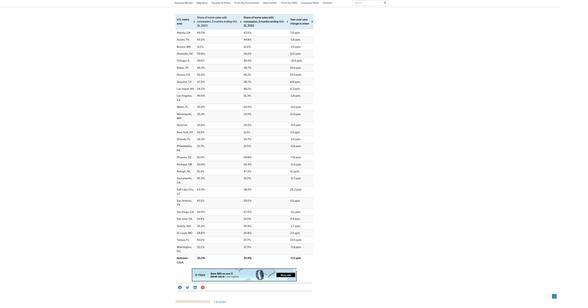 Task type: describe. For each thing, give the bounding box(es) containing it.
11.6
[[291, 52, 295, 55]]

with for share of home sales with concession, 3 months ending oct. 31, 2023
[[222, 16, 227, 19]]

angeles,
[[182, 94, 192, 97]]

share for share of home sales with concession, 3 months ending oct. 31, 2022
[[244, 16, 251, 19]]

boston,
[[177, 45, 186, 48]]

21.6
[[291, 59, 297, 62]]

share on pinterest image
[[201, 286, 205, 290]]

- for boston, ma
[[291, 45, 291, 48]]

10.6 ppts
[[291, 66, 302, 69]]

dallas, tx
[[177, 66, 189, 69]]

ppts down -7.8 ppts
[[296, 163, 301, 166]]

of inside share of home sales with concession, 3 months ending oct. 31, 2023
[[205, 16, 207, 19]]

oct. for share of home sales with concession, 3 months ending oct. 31, 2023
[[233, 20, 238, 23]]

1 vertical spatial 51.0%
[[244, 177, 252, 180]]

-1.4 ppts
[[291, 138, 301, 141]]

fl for miami, fl
[[185, 105, 189, 109]]

31, for share of home sales with concession, 3 months ending oct. 31, 2023
[[197, 24, 201, 27]]

ad region
[[192, 269, 297, 282]]

14.4%
[[197, 218, 205, 221]]

50.4%
[[244, 163, 252, 166]]

three
[[176, 3, 182, 6]]

54.3%
[[197, 87, 205, 90]]

58.8%
[[244, 156, 252, 159]]

agents
[[248, 0, 257, 2]]

dallas,
[[177, 66, 185, 69]]

1.6
[[291, 38, 295, 41]]

25.2
[[291, 188, 296, 191]]

3 for 2022
[[259, 20, 260, 23]]

months for share of home sales with concession, 3 months ending oct. 31, 2023
[[214, 20, 223, 23]]

share on twitter image
[[186, 286, 190, 290]]

ppts right 4.6
[[296, 105, 301, 109]]

sales for 2022
[[262, 16, 268, 19]]

az
[[188, 156, 192, 159]]

change
[[291, 22, 299, 25]]

-0.9 ppts for national— u.s.a.
[[291, 257, 301, 260]]

-5.7 ppts
[[291, 177, 301, 180]]

philadelphia,
[[177, 145, 192, 148]]

sacramento,
[[177, 177, 192, 180]]

7.8
[[291, 156, 295, 159]]

14.0%
[[244, 218, 251, 221]]

38.2%
[[244, 188, 252, 191]]

washington, d.c.
[[177, 246, 192, 253]]

search image
[[384, 2, 387, 4]]

43.1% for tampa, fl
[[197, 239, 205, 242]]

3 for 2023
[[212, 20, 214, 23]]

u.s.a.
[[177, 261, 184, 264]]

metros
[[210, 0, 218, 2]]

months inside the table below includes 27 metros for which redfin buyers' agents recorded at least 50 closed deals during the three months ending oct. 31, in both 2023 and 2022. the national data in the first section of the report are representative of the entire u.s.
[[183, 3, 192, 6]]

includes
[[195, 0, 205, 2]]

portland, or
[[177, 163, 192, 166]]

4.1 ppts
[[291, 170, 300, 173]]

ppts right 11.4
[[296, 112, 301, 116]]

boston, ma
[[177, 45, 191, 48]]

fl for orlando, fl
[[188, 138, 191, 141]]

ppts right 1.7
[[295, 225, 301, 228]]

tx for austin, tx
[[186, 38, 189, 41]]

ppts right 4.1
[[294, 170, 300, 173]]

fl for tampa, fl
[[186, 239, 189, 242]]

2022
[[248, 24, 254, 27]]

1 vertical spatial the
[[239, 3, 244, 6]]

pa
[[177, 149, 180, 152]]

tx inside san antonio, tx
[[177, 203, 180, 207]]

35.7%
[[244, 138, 252, 141]]

45.3%
[[197, 177, 205, 180]]

1.5
[[291, 45, 295, 48]]

lake
[[182, 188, 188, 191]]

1.4
[[291, 138, 295, 141]]

ending inside the table below includes 27 metros for which redfin buyers' agents recorded at least 50 closed deals during the three months ending oct. 31, in both 2023 and 2022. the national data in the first section of the report are representative of the entire u.s.
[[193, 3, 201, 6]]

0 horizontal spatial in
[[211, 3, 213, 6]]

from our ceo link
[[279, 0, 300, 6]]

ending for share of home sales with concession, 3 months ending oct. 31, 2022
[[271, 20, 279, 23]]

deals
[[291, 0, 297, 2]]

2023 inside share of home sales with concession, 3 months ending oct. 31, 2023
[[201, 24, 208, 27]]

35.0% for national
[[197, 124, 205, 127]]

u.s. inside the table below includes 27 metros for which redfin buyers' agents recorded at least 50 closed deals during the three months ending oct. 31, in both 2023 and 2022. the national data in the first section of the report are representative of the entire u.s.
[[209, 7, 214, 10]]

6.8
[[291, 145, 295, 148]]

in inside year-over-year change in share
[[300, 22, 302, 25]]

ppts up 3.5 ppts
[[296, 124, 301, 127]]

49.3%
[[197, 66, 205, 69]]

company news
[[302, 1, 319, 4]]

st.
[[177, 232, 180, 235]]

-1.7 ppts
[[291, 225, 301, 228]]

ma
[[187, 45, 191, 48]]

0 vertical spatial 51.0%
[[197, 156, 205, 159]]

ppts right 3.5 on the top
[[295, 131, 300, 134]]

san antonio, tx
[[177, 199, 192, 207]]

ppts right 10.6
[[296, 66, 302, 69]]

ppts right 6.2
[[295, 87, 300, 90]]

share
[[303, 22, 309, 25]]

1 vertical spatial 0.4
[[291, 218, 295, 221]]

oct. inside the table below includes 27 metros for which redfin buyers' agents recorded at least 50 closed deals during the three months ending oct. 31, in both 2023 and 2022. the national data in the first section of the report are representative of the entire u.s.
[[201, 3, 206, 6]]

ppts right 1.8
[[296, 94, 301, 97]]

metro
[[182, 18, 189, 21]]

ppts right 3.6
[[295, 199, 300, 202]]

home for 2022
[[255, 16, 261, 19]]

-1.5 ppts
[[291, 45, 301, 48]]

ca for san jose, ca
[[189, 218, 192, 221]]

equality
[[212, 1, 221, 4]]

- for los angeles, ca
[[291, 94, 291, 97]]

nc for charlotte, nc
[[189, 52, 193, 55]]

washington,
[[177, 246, 192, 249]]

the table below includes 27 metros for which redfin buyers' agents recorded at least 50 closed deals during the three months ending oct. 31, in both 2023 and 2022. the national data in the first section of the report are representative of the entire u.s.
[[176, 0, 310, 10]]

entire
[[202, 7, 209, 10]]

los
[[177, 94, 181, 97]]

concession, for 2023
[[197, 20, 211, 23]]

-6.8 ppts
[[291, 145, 301, 148]]

least
[[272, 0, 277, 2]]

from for from our ceo
[[281, 1, 287, 4]]

ca inside sacramento, ca
[[177, 181, 181, 184]]

minneapolis,
[[177, 112, 192, 116]]

table
[[181, 0, 187, 2]]

51.4%
[[197, 170, 205, 173]]

section
[[273, 3, 282, 6]]

1 horizontal spatial 11.1%
[[244, 131, 250, 134]]

31, inside the table below includes 27 metros for which redfin buyers' agents recorded at least 50 closed deals during the three months ending oct. 31, in both 2023 and 2022. the national data in the first section of the report are representative of the entire u.s.
[[207, 3, 210, 6]]

company news link
[[300, 0, 321, 6]]

co
[[187, 73, 190, 76]]

jose,
[[182, 218, 188, 221]]

denver,
[[177, 73, 186, 76]]

-0.9 ppts for national
[[291, 124, 301, 127]]

39.2%
[[244, 52, 252, 55]]

60.9%
[[197, 210, 205, 214]]

of down closed
[[283, 3, 285, 6]]

ppts right 10.5
[[296, 73, 302, 76]]

seattle, wa
[[177, 225, 191, 228]]

5.8
[[291, 246, 295, 249]]

Search... search field
[[353, 0, 383, 5]]

28.8%
[[197, 232, 205, 235]]

ppts down -6.1 ppts
[[295, 218, 300, 221]]

sacramento, ca
[[177, 177, 192, 184]]

35.4%
[[197, 105, 205, 109]]

50.0%
[[197, 163, 205, 166]]

both
[[213, 3, 219, 6]]

- for philadelphia, pa
[[291, 145, 291, 148]]

months for share of home sales with concession, 3 months ending oct. 31, 2022
[[261, 20, 270, 23]]

35.9% for national
[[244, 124, 252, 127]]

mn
[[177, 117, 181, 120]]

- for phoenix, az
[[291, 156, 291, 159]]

the down recorded
[[263, 3, 267, 6]]

chicago,
[[177, 59, 187, 62]]

antonio,
[[182, 199, 192, 202]]

11.6 ppts
[[291, 52, 301, 55]]

nc for raleigh, nc
[[187, 170, 191, 173]]

mo
[[188, 232, 193, 235]]

ppts right the 6.8
[[296, 145, 301, 148]]

ppts right 1.6
[[296, 38, 301, 41]]

policy
[[224, 1, 231, 4]]

national—
[[177, 257, 189, 260]]

share on linkedin image
[[194, 286, 197, 290]]

u.s. inside u.s. metro area
[[177, 18, 182, 21]]

35.9% for national— u.s.a.
[[244, 257, 252, 260]]

39.5%
[[244, 199, 252, 202]]

15.7%
[[197, 145, 205, 148]]



Task type: locate. For each thing, give the bounding box(es) containing it.
12 - from the top
[[291, 210, 291, 214]]

2 horizontal spatial in
[[300, 22, 302, 25]]

35.3% for seattle, wa
[[197, 225, 205, 228]]

1 vertical spatial san
[[177, 210, 182, 214]]

0 horizontal spatial u.s.
[[177, 18, 182, 21]]

9 - from the top
[[291, 156, 291, 159]]

7 - from the top
[[291, 138, 291, 141]]

1 vertical spatial -0.9 ppts
[[291, 257, 301, 260]]

months inside share of home sales with concession, 3 months ending oct. 31, 2022
[[261, 20, 270, 23]]

31, for share of home sales with concession, 3 months ending oct. 31, 2022
[[244, 24, 247, 27]]

0.9 for national— u.s.a.
[[291, 257, 296, 260]]

10.6
[[291, 66, 296, 69]]

1 vertical spatial 2023
[[201, 24, 208, 27]]

1 horizontal spatial ending
[[224, 20, 232, 23]]

3 inside share of home sales with concession, 3 months ending oct. 31, 2023
[[212, 20, 214, 23]]

43.1% for san antonio, tx
[[197, 199, 205, 202]]

ppts right the 5.7
[[296, 177, 301, 180]]

1 from from the left
[[235, 1, 241, 4]]

35.0% up 14.5% on the left
[[197, 124, 205, 127]]

1 horizontal spatial our
[[288, 1, 292, 4]]

0 horizontal spatial home
[[208, 16, 215, 19]]

raleigh, nc
[[177, 170, 191, 173]]

our for ceo
[[288, 1, 292, 4]]

-0.9 ppts
[[291, 124, 301, 127], [291, 257, 301, 260]]

35.0%
[[197, 124, 205, 127], [197, 257, 205, 260]]

share for share of home sales with concession, 3 months ending oct. 31, 2023
[[197, 16, 204, 19]]

sales
[[215, 16, 222, 19], [262, 16, 268, 19]]

0 vertical spatial san
[[177, 199, 182, 202]]

portland,
[[177, 163, 188, 166]]

51.0% up 50.0%
[[197, 156, 205, 159]]

sales down both
[[215, 16, 222, 19]]

u.s. down both
[[209, 7, 214, 10]]

6 - from the top
[[291, 124, 291, 127]]

2 our from the left
[[288, 1, 292, 4]]

ppts right 8.8
[[295, 80, 300, 83]]

the right during
[[306, 0, 310, 2]]

12.6%
[[244, 45, 251, 48]]

2 horizontal spatial oct.
[[280, 20, 284, 23]]

ppts down -5.8 ppts
[[296, 257, 301, 260]]

1 35.9% from the top
[[244, 124, 252, 127]]

2023 up 49.5%
[[201, 24, 208, 27]]

the down "buyers'"
[[239, 3, 244, 6]]

- up 11.6
[[291, 45, 291, 48]]

0.4 down '7.8'
[[291, 163, 296, 166]]

seattle,
[[177, 225, 186, 228]]

months inside share of home sales with concession, 3 months ending oct. 31, 2023
[[214, 20, 223, 23]]

san for san jose, ca
[[177, 218, 182, 221]]

34.3%
[[197, 138, 205, 141]]

the down closed
[[286, 3, 290, 6]]

d.c.
[[177, 250, 181, 253]]

1 0.9 from the top
[[291, 124, 296, 127]]

2 43.1% from the top
[[197, 239, 205, 242]]

ca down los
[[177, 98, 181, 102]]

new
[[177, 131, 183, 134]]

3 san from the top
[[177, 218, 182, 221]]

13 - from the top
[[291, 225, 291, 228]]

ending inside share of home sales with concession, 3 months ending oct. 31, 2023
[[224, 20, 232, 23]]

4.6
[[291, 105, 295, 109]]

with down first
[[269, 16, 274, 19]]

43.1% down 63.3%
[[197, 199, 205, 202]]

share up 2022
[[244, 16, 251, 19]]

1 horizontal spatial from
[[281, 1, 287, 4]]

ppts
[[295, 31, 300, 34], [296, 38, 301, 41], [295, 45, 301, 48], [296, 52, 301, 55], [297, 59, 302, 62], [296, 66, 302, 69], [296, 73, 302, 76], [295, 80, 300, 83], [295, 87, 300, 90], [296, 94, 301, 97], [296, 105, 301, 109], [296, 112, 301, 116], [296, 124, 301, 127], [295, 131, 300, 134], [295, 138, 301, 141], [296, 145, 301, 148], [296, 156, 301, 159], [296, 163, 301, 166], [294, 170, 300, 173], [296, 177, 301, 180], [296, 188, 302, 191], [295, 199, 300, 202], [296, 210, 301, 214], [295, 218, 300, 221], [295, 225, 301, 228], [295, 232, 300, 235], [297, 239, 302, 242], [296, 246, 301, 249], [296, 257, 301, 260]]

2023 inside the table below includes 27 metros for which redfin buyers' agents recorded at least 50 closed deals during the three months ending oct. 31, in both 2023 and 2022. the national data in the first section of the report are representative of the entire u.s.
[[220, 3, 226, 6]]

data
[[263, 1, 269, 4]]

ppts right 21.6
[[297, 59, 302, 62]]

0 horizontal spatial with
[[222, 16, 227, 19]]

san left jose,
[[177, 218, 182, 221]]

economists
[[246, 1, 259, 4]]

1 horizontal spatial sales
[[262, 16, 268, 19]]

31, up 49.5%
[[197, 24, 201, 27]]

- down the 1.4
[[291, 145, 291, 148]]

3.5
[[291, 131, 294, 134]]

35.3% up '28.8%'
[[197, 225, 205, 228]]

redfin
[[231, 0, 238, 2]]

0 horizontal spatial 2023
[[201, 24, 208, 27]]

tx right dallas,
[[185, 66, 189, 69]]

1 vertical spatial 11.1%
[[244, 131, 250, 134]]

lily katz image
[[176, 301, 210, 303]]

share of home sales with concession, 3 months ending oct. 31, 2023
[[197, 16, 238, 27]]

-0.9 ppts up 3.5 ppts
[[291, 124, 301, 127]]

ending inside share of home sales with concession, 3 months ending oct. 31, 2022
[[271, 20, 279, 23]]

with inside share of home sales with concession, 3 months ending oct. 31, 2023
[[222, 16, 227, 19]]

67.0%
[[244, 210, 252, 214]]

2023 down 'for'
[[220, 3, 226, 6]]

our for economists
[[241, 1, 246, 4]]

with for share of home sales with concession, 3 months ending oct. 31, 2022
[[269, 16, 274, 19]]

in down recorded
[[261, 3, 263, 6]]

san diego, ca
[[177, 210, 194, 214]]

0 horizontal spatial our
[[241, 1, 246, 4]]

- down 4.1
[[291, 177, 291, 180]]

1 vertical spatial nc
[[187, 170, 191, 173]]

- up -0.4 ppts
[[291, 156, 291, 159]]

buyers'
[[239, 0, 248, 2]]

0.9 for national
[[291, 124, 296, 127]]

of down entire
[[205, 16, 207, 19]]

0 vertical spatial 38.7%
[[244, 66, 252, 69]]

0 vertical spatial 0.9
[[291, 124, 296, 127]]

0 horizontal spatial from
[[235, 1, 241, 4]]

u.s. up area
[[177, 18, 182, 21]]

ceo
[[292, 1, 297, 4]]

2 with from the left
[[269, 16, 274, 19]]

2 35.3% from the top
[[197, 225, 205, 228]]

1 horizontal spatial share
[[244, 16, 251, 19]]

- for national— u.s.a.
[[291, 257, 291, 260]]

1 sales from the left
[[215, 16, 222, 19]]

- for austin, tx
[[291, 38, 291, 41]]

home for 2023
[[208, 16, 215, 19]]

concession, inside share of home sales with concession, 3 months ending oct. 31, 2022
[[244, 20, 258, 23]]

46.1%
[[244, 73, 251, 76]]

ppts right 5.8
[[296, 246, 301, 249]]

25.2 ppts
[[291, 188, 302, 191]]

san left diego,
[[177, 210, 182, 214]]

tx for houston, tx
[[188, 80, 192, 83]]

2 vertical spatial san
[[177, 218, 182, 221]]

0 horizontal spatial 11.1%
[[197, 45, 204, 48]]

new york, ny
[[177, 131, 193, 134]]

below
[[188, 0, 195, 2]]

35.3% for minneapolis, mn
[[197, 112, 205, 116]]

11 - from the top
[[291, 177, 291, 180]]

38.7% for 10.6 ppts
[[244, 66, 252, 69]]

2 horizontal spatial 31,
[[244, 24, 247, 27]]

oct. inside share of home sales with concession, 3 months ending oct. 31, 2022
[[280, 20, 284, 23]]

- down 5.8
[[291, 257, 291, 260]]

11.1% up 35.7%
[[244, 131, 250, 134]]

u.s. metro area
[[177, 18, 189, 25]]

11.4
[[291, 112, 295, 116]]

0 horizontal spatial 3
[[212, 20, 214, 23]]

1 vertical spatial 0.9
[[291, 257, 296, 260]]

2 san from the top
[[177, 210, 182, 214]]

31, left 2022
[[244, 24, 247, 27]]

- for sacramento, ca
[[291, 177, 291, 180]]

- down 6.2
[[291, 94, 291, 97]]

- down 23.5
[[291, 246, 291, 249]]

fl right miami,
[[185, 105, 189, 109]]

23.9%
[[244, 112, 252, 116]]

51.0% down 47.3%
[[244, 177, 252, 180]]

2 horizontal spatial months
[[261, 20, 270, 23]]

7.0 ppts
[[291, 31, 300, 34]]

the
[[176, 0, 180, 2], [239, 3, 244, 6]]

14 - from the top
[[291, 246, 291, 249]]

home down data
[[255, 16, 261, 19]]

concession, up 49.5%
[[197, 20, 211, 23]]

concession,
[[197, 20, 211, 23], [244, 20, 258, 23]]

which
[[223, 0, 230, 2]]

0 vertical spatial 35.3%
[[197, 112, 205, 116]]

2 vertical spatial fl
[[186, 239, 189, 242]]

austin,
[[177, 38, 185, 41]]

san
[[177, 199, 182, 202], [177, 210, 182, 214], [177, 218, 182, 221]]

49.5%
[[197, 31, 205, 34]]

0 horizontal spatial sales
[[215, 16, 222, 19]]

35.3%
[[197, 112, 205, 116], [197, 225, 205, 228]]

0 horizontal spatial oct.
[[201, 3, 206, 6]]

1 3 from the left
[[212, 20, 214, 23]]

1 horizontal spatial home
[[255, 16, 261, 19]]

11.1% down 43.2%
[[197, 45, 204, 48]]

from for from our economists
[[235, 1, 241, 4]]

oct. inside share of home sales with concession, 3 months ending oct. 31, 2023
[[233, 20, 238, 23]]

ppts right the 2.0
[[295, 232, 300, 235]]

share on facebook image
[[178, 286, 182, 290]]

and
[[227, 3, 231, 6]]

oct. for share of home sales with concession, 3 months ending oct. 31, 2022
[[280, 20, 284, 23]]

38.7% for 8.8 ppts
[[244, 80, 252, 83]]

ending for share of home sales with concession, 3 months ending oct. 31, 2023
[[224, 20, 232, 23]]

19.0%
[[197, 59, 205, 62]]

san down ut
[[177, 199, 182, 202]]

1 horizontal spatial 3
[[259, 20, 260, 23]]

report
[[290, 3, 298, 6]]

contact link
[[321, 0, 335, 6]]

1 vertical spatial 35.0%
[[197, 257, 205, 260]]

the
[[306, 0, 310, 2], [263, 3, 267, 6], [286, 3, 290, 6], [197, 7, 201, 10]]

0.9 up 3.5 on the top
[[291, 124, 296, 127]]

san inside san antonio, tx
[[177, 199, 182, 202]]

2 sales from the left
[[262, 16, 268, 19]]

raleigh,
[[177, 170, 187, 173]]

fl right tampa,
[[186, 239, 189, 242]]

city,
[[189, 188, 194, 191]]

ca inside los angeles, ca
[[177, 98, 181, 102]]

nc down or
[[187, 170, 191, 173]]

3 - from the top
[[291, 59, 291, 62]]

31, down 27
[[207, 3, 210, 6]]

0 vertical spatial nc
[[189, 52, 193, 55]]

0 vertical spatial the
[[176, 0, 180, 2]]

- down 11.6
[[291, 59, 291, 62]]

year
[[303, 18, 308, 21]]

5 - from the top
[[291, 105, 291, 109]]

- up 0.4 ppts
[[291, 210, 291, 214]]

- for chicago, il
[[291, 59, 291, 62]]

0 vertical spatial 2023
[[220, 3, 226, 6]]

2 home from the left
[[255, 16, 261, 19]]

48.1%
[[244, 87, 251, 90]]

national— u.s.a.
[[177, 257, 189, 264]]

- for portland, or
[[291, 163, 291, 166]]

22.5%
[[244, 145, 252, 148]]

atlanta,
[[177, 31, 186, 34]]

-21.6 ppts
[[291, 59, 302, 62]]

with inside share of home sales with concession, 3 months ending oct. 31, 2022
[[269, 16, 274, 19]]

1 horizontal spatial in
[[261, 3, 263, 6]]

0 horizontal spatial share
[[197, 16, 204, 19]]

2022.
[[232, 3, 239, 6]]

- for miami, fl
[[291, 105, 291, 109]]

- up 11.4
[[291, 105, 291, 109]]

charlotte,
[[177, 52, 189, 55]]

1 horizontal spatial with
[[269, 16, 274, 19]]

share down entire
[[197, 16, 204, 19]]

concession, inside share of home sales with concession, 3 months ending oct. 31, 2023
[[197, 20, 211, 23]]

2 - from the top
[[291, 45, 291, 48]]

31, inside share of home sales with concession, 3 months ending oct. 31, 2022
[[244, 24, 247, 27]]

2 38.7% from the top
[[244, 80, 252, 83]]

0 vertical spatial 35.0%
[[197, 124, 205, 127]]

11.1%
[[197, 45, 204, 48], [244, 131, 250, 134]]

san jose, ca
[[177, 218, 192, 221]]

sales inside share of home sales with concession, 3 months ending oct. 31, 2023
[[215, 16, 222, 19]]

1 horizontal spatial the
[[239, 3, 244, 6]]

ppts right '7.8'
[[296, 156, 301, 159]]

during
[[298, 0, 305, 2]]

10 - from the top
[[291, 163, 291, 166]]

1 - from the top
[[291, 38, 291, 41]]

recorded
[[257, 0, 268, 2]]

2 35.9% from the top
[[244, 257, 252, 260]]

2 0.9 from the top
[[291, 257, 296, 260]]

1 vertical spatial 43.1%
[[197, 239, 205, 242]]

1 horizontal spatial 2023
[[220, 3, 226, 6]]

sales inside share of home sales with concession, 3 months ending oct. 31, 2022
[[262, 16, 268, 19]]

- down 7.0
[[291, 38, 291, 41]]

san for san antonio, tx
[[177, 199, 182, 202]]

orlando,
[[177, 138, 187, 141]]

tx up san diego, ca
[[177, 203, 180, 207]]

1 horizontal spatial concession,
[[244, 20, 258, 23]]

representative
[[176, 7, 193, 10]]

oct.
[[201, 3, 206, 6], [233, 20, 238, 23], [280, 20, 284, 23]]

home inside share of home sales with concession, 3 months ending oct. 31, 2022
[[255, 16, 261, 19]]

1 vertical spatial 35.3%
[[197, 225, 205, 228]]

38.7% down 40.6%
[[244, 66, 252, 69]]

nc up il
[[189, 52, 193, 55]]

0.4
[[291, 163, 296, 166], [291, 218, 295, 221]]

0 horizontal spatial the
[[176, 0, 180, 2]]

wa
[[187, 225, 191, 228]]

1 vertical spatial fl
[[188, 138, 191, 141]]

15 - from the top
[[291, 257, 291, 260]]

3.6 ppts
[[291, 199, 300, 202]]

of inside share of home sales with concession, 3 months ending oct. 31, 2022
[[252, 16, 254, 19]]

&
[[222, 1, 224, 4]]

san for san diego, ca
[[177, 210, 182, 214]]

orlando, fl
[[177, 138, 191, 141]]

2 from from the left
[[281, 1, 287, 4]]

st. louis, mo
[[177, 232, 193, 235]]

- for washington, d.c.
[[291, 246, 291, 249]]

35.0% down 32.2%
[[197, 257, 205, 260]]

23.5 ppts
[[291, 239, 302, 242]]

concession, up 2022
[[244, 20, 258, 23]]

1 horizontal spatial oct.
[[233, 20, 238, 23]]

2 share from the left
[[244, 16, 251, 19]]

1 home from the left
[[208, 16, 215, 19]]

1 -0.9 ppts from the top
[[291, 124, 301, 127]]

ppts right 6.1
[[296, 210, 301, 214]]

concession, for 2022
[[244, 20, 258, 23]]

8 - from the top
[[291, 145, 291, 148]]

1 horizontal spatial 51.0%
[[244, 177, 252, 180]]

the left entire
[[197, 7, 201, 10]]

- up 3.5 on the top
[[291, 124, 291, 127]]

- for san diego, ca
[[291, 210, 291, 214]]

0 vertical spatial 35.9%
[[244, 124, 252, 127]]

19.7%
[[244, 239, 251, 242]]

tx for dallas, tx
[[185, 66, 189, 69]]

equality & policy link
[[210, 0, 233, 6]]

share inside share of home sales with concession, 3 months ending oct. 31, 2023
[[197, 16, 204, 19]]

of down below
[[194, 7, 196, 10]]

1 38.7% from the top
[[244, 66, 252, 69]]

0 horizontal spatial ending
[[193, 3, 201, 6]]

ppts right 1.5
[[295, 45, 301, 48]]

1 vertical spatial 35.9%
[[244, 257, 252, 260]]

4 - from the top
[[291, 94, 291, 97]]

0.4 up 1.7
[[291, 218, 295, 221]]

the up three
[[176, 0, 180, 2]]

tx down co
[[188, 80, 192, 83]]

- for national
[[291, 124, 291, 127]]

tampa,
[[177, 239, 186, 242]]

0 vertical spatial 11.1%
[[197, 45, 204, 48]]

market
[[185, 1, 193, 4]]

home down entire
[[208, 16, 215, 19]]

1 43.1% from the top
[[197, 199, 205, 202]]

0 vertical spatial -0.9 ppts
[[291, 124, 301, 127]]

50
[[278, 0, 282, 2]]

-0.9 ppts down -5.8 ppts
[[291, 257, 301, 260]]

35.9% down 37.9%
[[244, 257, 252, 260]]

sales down first
[[262, 16, 268, 19]]

sales for 2023
[[215, 16, 222, 19]]

migration
[[197, 1, 208, 4]]

- up 4.1
[[291, 163, 291, 166]]

share inside share of home sales with concession, 3 months ending oct. 31, 2022
[[244, 16, 251, 19]]

32.2%
[[197, 246, 205, 249]]

ca for los angeles, ca
[[177, 98, 181, 102]]

home inside share of home sales with concession, 3 months ending oct. 31, 2023
[[208, 16, 215, 19]]

ppts right 23.5
[[297, 239, 302, 242]]

ca for san diego, ca
[[190, 210, 194, 214]]

0 vertical spatial 0.4
[[291, 163, 296, 166]]

0 horizontal spatial 31,
[[197, 24, 201, 27]]

- for orlando, fl
[[291, 138, 291, 141]]

31, inside share of home sales with concession, 3 months ending oct. 31, 2023
[[197, 24, 201, 27]]

with down 'and'
[[222, 16, 227, 19]]

47.5%
[[197, 80, 205, 83]]

- up the 2.0
[[291, 225, 291, 228]]

of up 2022
[[252, 16, 254, 19]]

1 san from the top
[[177, 199, 182, 202]]

0 horizontal spatial months
[[183, 3, 192, 6]]

35.3% down 35.4%
[[197, 112, 205, 116]]

43.1% up 32.2%
[[197, 239, 205, 242]]

- down 3.5 on the top
[[291, 138, 291, 141]]

None search field
[[353, 0, 389, 6]]

35.9% down '23.9%' at the left top
[[244, 124, 252, 127]]

for
[[219, 0, 222, 2]]

or
[[188, 163, 192, 166]]

ca right diego,
[[190, 210, 194, 214]]

38.7% up '48.1%'
[[244, 80, 252, 83]]

1 share from the left
[[197, 16, 204, 19]]

0.9 down 5.8
[[291, 257, 296, 260]]

0 vertical spatial 43.1%
[[197, 199, 205, 202]]

ppts right 11.6
[[296, 52, 301, 55]]

-1.8 ppts
[[291, 94, 301, 97]]

- for seattle, wa
[[291, 225, 291, 228]]

1 vertical spatial 38.7%
[[244, 80, 252, 83]]

1 horizontal spatial months
[[214, 20, 223, 23]]

1 concession, from the left
[[197, 20, 211, 23]]

1 our from the left
[[241, 1, 246, 4]]

1 35.3% from the top
[[197, 112, 205, 116]]

data center link
[[261, 0, 279, 6]]

2 concession, from the left
[[244, 20, 258, 23]]

3 inside share of home sales with concession, 3 months ending oct. 31, 2022
[[259, 20, 260, 23]]

14.5%
[[197, 131, 205, 134]]

2 horizontal spatial ending
[[271, 20, 279, 23]]

tx right austin,
[[186, 38, 189, 41]]

ppts right the 25.2
[[296, 188, 302, 191]]

35.0% for national— u.s.a.
[[197, 257, 205, 260]]

las
[[177, 87, 181, 90]]

2 3 from the left
[[259, 20, 260, 23]]

1 35.0% from the top
[[197, 124, 205, 127]]

ppts right the 1.4
[[295, 138, 301, 141]]

0 horizontal spatial 51.0%
[[197, 156, 205, 159]]

with
[[222, 16, 227, 19], [269, 16, 274, 19]]

in down metros
[[211, 3, 213, 6]]

2 35.0% from the top
[[197, 257, 205, 260]]

1 with from the left
[[222, 16, 227, 19]]

1 vertical spatial u.s.
[[177, 18, 182, 21]]

0 vertical spatial fl
[[185, 105, 189, 109]]

fl right orlando,
[[188, 138, 191, 141]]

0 horizontal spatial concession,
[[197, 20, 211, 23]]

miami,
[[177, 105, 185, 109]]

1 horizontal spatial 31,
[[207, 3, 210, 6]]

2 -0.9 ppts from the top
[[291, 257, 301, 260]]

0 vertical spatial u.s.
[[209, 7, 214, 10]]

ppts right 7.0
[[295, 31, 300, 34]]

1 horizontal spatial u.s.
[[209, 7, 214, 10]]



Task type: vqa. For each thing, say whether or not it's contained in the screenshot.
third Photo of 3146 Swallows Nest Dr, Sacramento, CA 95833 from left
no



